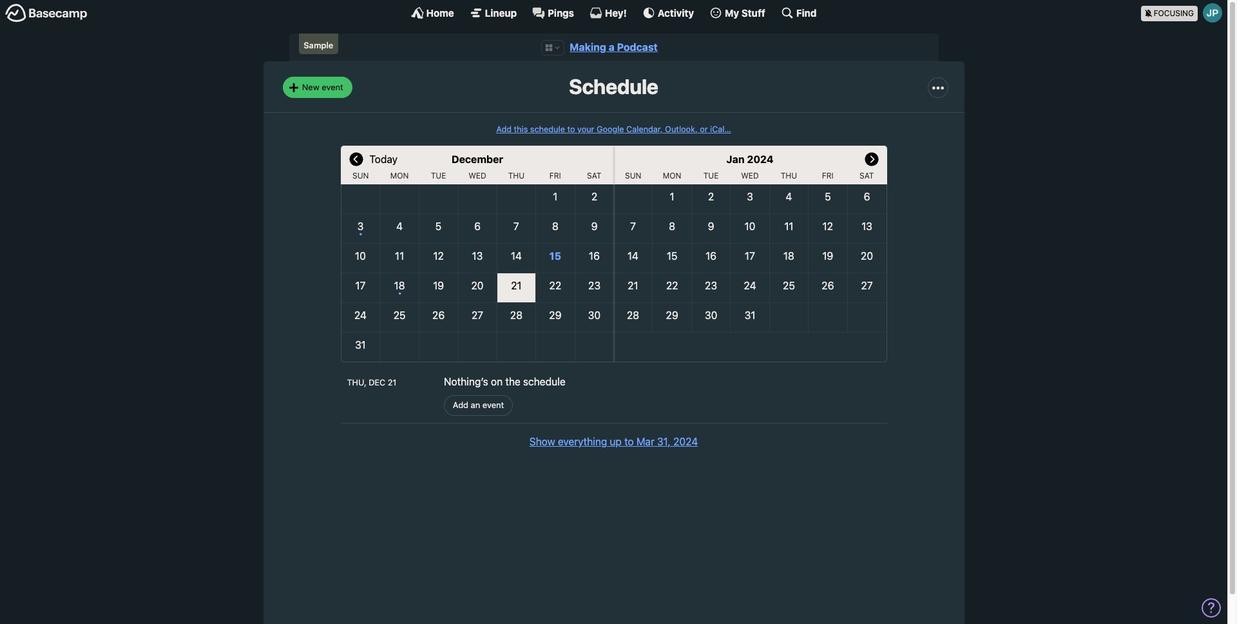 Task type: vqa. For each thing, say whether or not it's contained in the screenshot.
'Set'
no



Task type: locate. For each thing, give the bounding box(es) containing it.
my stuff button
[[710, 6, 766, 19]]

add left this
[[497, 124, 512, 134]]

1 horizontal spatial tue
[[704, 171, 719, 181]]

2 mon from the left
[[663, 171, 682, 181]]

wed for jan 2024
[[742, 171, 759, 181]]

on
[[491, 376, 503, 387]]

0 horizontal spatial thu
[[509, 171, 525, 181]]

to left your on the top left
[[568, 124, 575, 134]]

pings button
[[533, 6, 574, 19]]

sat
[[587, 171, 602, 181], [860, 171, 875, 181]]

2 thu from the left
[[781, 171, 798, 181]]

2 tue from the left
[[704, 171, 719, 181]]

new event link
[[283, 77, 352, 98]]

mon down outlook,
[[663, 171, 682, 181]]

to
[[568, 124, 575, 134], [625, 436, 634, 448]]

2024 inside 'button'
[[674, 436, 698, 448]]

2 sun from the left
[[625, 171, 642, 181]]

sat for december
[[587, 171, 602, 181]]

mon
[[391, 171, 409, 181], [663, 171, 682, 181]]

•
[[359, 228, 362, 239], [398, 288, 402, 298]]

activity
[[658, 7, 694, 18]]

2 fri from the left
[[823, 171, 834, 181]]

jan 2024
[[727, 153, 774, 165]]

1 horizontal spatial wed
[[742, 171, 759, 181]]

mon for december
[[391, 171, 409, 181]]

event
[[322, 82, 343, 92], [483, 400, 504, 410]]

2024
[[747, 153, 774, 165], [674, 436, 698, 448]]

to inside 'show        everything      up to        mar 31, 2024' 'button'
[[625, 436, 634, 448]]

1 vertical spatial event
[[483, 400, 504, 410]]

add an event
[[453, 400, 504, 410]]

or
[[700, 124, 708, 134]]

1 horizontal spatial sat
[[860, 171, 875, 181]]

0 horizontal spatial wed
[[469, 171, 487, 181]]

21
[[388, 378, 397, 387]]

1 horizontal spatial fri
[[823, 171, 834, 181]]

switch accounts image
[[5, 3, 88, 23]]

add
[[497, 124, 512, 134], [453, 400, 469, 410]]

home link
[[411, 6, 454, 19]]

sat for jan 2024
[[860, 171, 875, 181]]

tue down or
[[704, 171, 719, 181]]

schedule
[[569, 74, 659, 99]]

1 tue from the left
[[431, 171, 446, 181]]

1 horizontal spatial to
[[625, 436, 634, 448]]

new
[[302, 82, 320, 92]]

nothing's on the schedule
[[444, 376, 566, 387]]

breadcrumb element
[[289, 34, 939, 62]]

show
[[530, 436, 555, 448]]

jan
[[727, 153, 745, 165]]

mon for jan 2024
[[663, 171, 682, 181]]

find button
[[781, 6, 817, 19]]

event right an
[[483, 400, 504, 410]]

focusing
[[1155, 8, 1195, 18]]

schedule right the
[[523, 376, 566, 387]]

1 horizontal spatial thu
[[781, 171, 798, 181]]

1 mon from the left
[[391, 171, 409, 181]]

0 vertical spatial to
[[568, 124, 575, 134]]

add left an
[[453, 400, 469, 410]]

tue right today link
[[431, 171, 446, 181]]

0 horizontal spatial event
[[322, 82, 343, 92]]

today link
[[370, 146, 398, 171]]

this
[[514, 124, 528, 134]]

1 horizontal spatial add
[[497, 124, 512, 134]]

2024 right jan
[[747, 153, 774, 165]]

google
[[597, 124, 624, 134]]

my stuff
[[725, 7, 766, 18]]

sun left today link
[[353, 171, 369, 181]]

1 horizontal spatial mon
[[663, 171, 682, 181]]

2024 right 31,
[[674, 436, 698, 448]]

dec
[[369, 378, 386, 387]]

a
[[609, 41, 615, 53]]

thu for jan 2024
[[781, 171, 798, 181]]

1 fri from the left
[[550, 171, 561, 181]]

making a podcast link
[[570, 41, 658, 53]]

wed down december
[[469, 171, 487, 181]]

1 vertical spatial 2024
[[674, 436, 698, 448]]

sun down calendar, at right top
[[625, 171, 642, 181]]

0 horizontal spatial sun
[[353, 171, 369, 181]]

1 sat from the left
[[587, 171, 602, 181]]

wed
[[469, 171, 487, 181], [742, 171, 759, 181]]

0 horizontal spatial tue
[[431, 171, 446, 181]]

add an event link
[[444, 395, 513, 416]]

to right up
[[625, 436, 634, 448]]

wed for december
[[469, 171, 487, 181]]

add this schedule to your google calendar, outlook, or ical… link
[[497, 124, 732, 134]]

thu
[[509, 171, 525, 181], [781, 171, 798, 181]]

calendar,
[[627, 124, 663, 134]]

1 horizontal spatial •
[[398, 288, 402, 298]]

1 horizontal spatial event
[[483, 400, 504, 410]]

activity link
[[643, 6, 694, 19]]

1 vertical spatial •
[[398, 288, 402, 298]]

thu, dec 21
[[347, 378, 397, 387]]

0 horizontal spatial fri
[[550, 171, 561, 181]]

schedule right this
[[531, 124, 565, 134]]

1 vertical spatial schedule
[[523, 376, 566, 387]]

sun
[[353, 171, 369, 181], [625, 171, 642, 181]]

lineup link
[[470, 6, 517, 19]]

1 vertical spatial add
[[453, 400, 469, 410]]

0 horizontal spatial add
[[453, 400, 469, 410]]

fri
[[550, 171, 561, 181], [823, 171, 834, 181]]

wed down jan 2024
[[742, 171, 759, 181]]

2 wed from the left
[[742, 171, 759, 181]]

0 horizontal spatial mon
[[391, 171, 409, 181]]

0 vertical spatial add
[[497, 124, 512, 134]]

lineup
[[485, 7, 517, 18]]

1 sun from the left
[[353, 171, 369, 181]]

mon down today
[[391, 171, 409, 181]]

event right new
[[322, 82, 343, 92]]

december
[[452, 153, 504, 165]]

1 wed from the left
[[469, 171, 487, 181]]

find
[[797, 7, 817, 18]]

0 horizontal spatial to
[[568, 124, 575, 134]]

2 sat from the left
[[860, 171, 875, 181]]

schedule
[[531, 124, 565, 134], [523, 376, 566, 387]]

sun for jan 2024
[[625, 171, 642, 181]]

1 vertical spatial to
[[625, 436, 634, 448]]

0 horizontal spatial sat
[[587, 171, 602, 181]]

0 vertical spatial event
[[322, 82, 343, 92]]

1 horizontal spatial 2024
[[747, 153, 774, 165]]

1 horizontal spatial sun
[[625, 171, 642, 181]]

thu,
[[347, 378, 367, 387]]

tue
[[431, 171, 446, 181], [704, 171, 719, 181]]

0 horizontal spatial 2024
[[674, 436, 698, 448]]

0 vertical spatial •
[[359, 228, 362, 239]]

add for add an event
[[453, 400, 469, 410]]

an
[[471, 400, 480, 410]]

sample element
[[299, 34, 339, 54]]

1 thu from the left
[[509, 171, 525, 181]]



Task type: describe. For each thing, give the bounding box(es) containing it.
0 vertical spatial 2024
[[747, 153, 774, 165]]

to for schedule
[[568, 124, 575, 134]]

show        everything      up to        mar 31, 2024 button
[[530, 434, 698, 450]]

thu for december
[[509, 171, 525, 181]]

hey!
[[605, 7, 627, 18]]

sample
[[304, 40, 334, 50]]

up
[[610, 436, 622, 448]]

tue for december
[[431, 171, 446, 181]]

focusing button
[[1142, 0, 1228, 25]]

everything
[[558, 436, 608, 448]]

james peterson image
[[1204, 3, 1223, 23]]

home
[[427, 7, 454, 18]]

podcast
[[617, 41, 658, 53]]

tue for jan 2024
[[704, 171, 719, 181]]

today
[[370, 153, 398, 165]]

mar
[[637, 436, 655, 448]]

your
[[578, 124, 595, 134]]

making
[[570, 41, 607, 53]]

ical…
[[711, 124, 732, 134]]

0 horizontal spatial •
[[359, 228, 362, 239]]

fri for jan 2024
[[823, 171, 834, 181]]

to for up
[[625, 436, 634, 448]]

hey! button
[[590, 6, 627, 19]]

pings
[[548, 7, 574, 18]]

my
[[725, 7, 740, 18]]

0 vertical spatial schedule
[[531, 124, 565, 134]]

outlook,
[[665, 124, 698, 134]]

fri for december
[[550, 171, 561, 181]]

making a podcast
[[570, 41, 658, 53]]

the
[[506, 376, 521, 387]]

main element
[[0, 0, 1228, 25]]

sun for december
[[353, 171, 369, 181]]

show        everything      up to        mar 31, 2024
[[530, 436, 698, 448]]

add for add this schedule to your google calendar, outlook, or ical…
[[497, 124, 512, 134]]

add this schedule to your google calendar, outlook, or ical…
[[497, 124, 732, 134]]

nothing's
[[444, 376, 489, 387]]

stuff
[[742, 7, 766, 18]]

31,
[[658, 436, 671, 448]]

new event
[[302, 82, 343, 92]]



